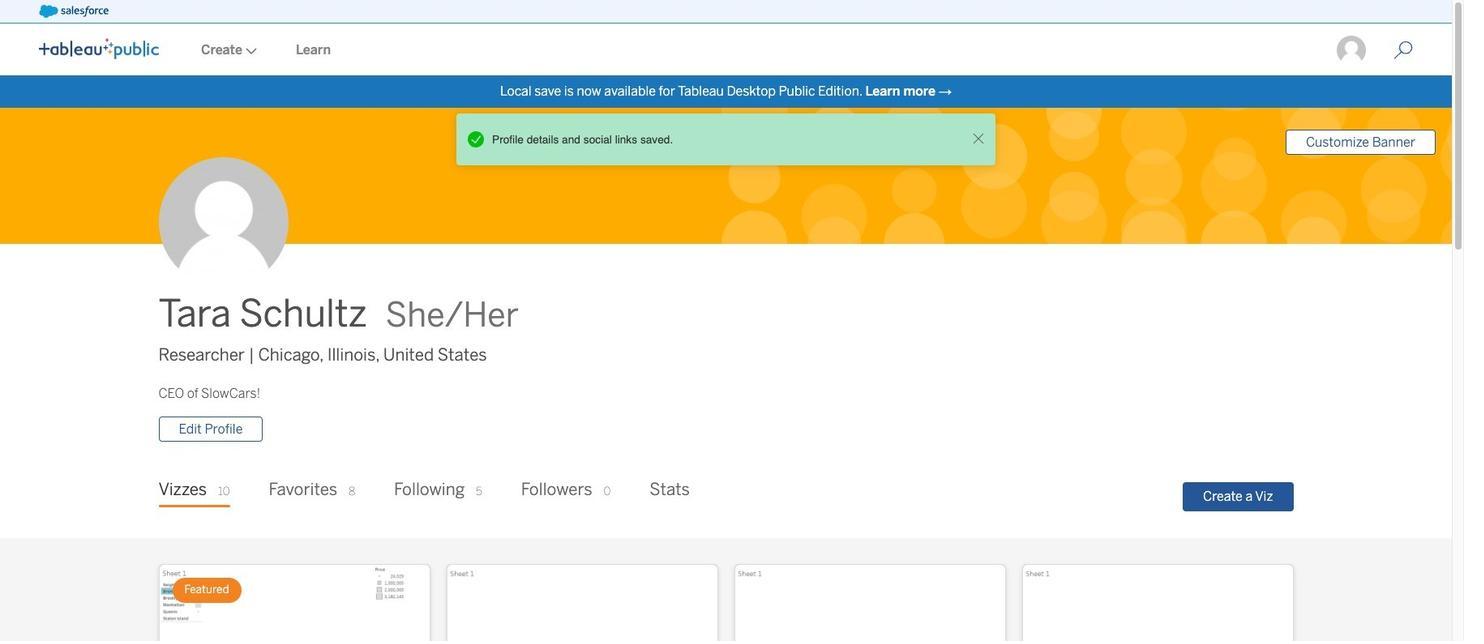 Task type: locate. For each thing, give the bounding box(es) containing it.
alert
[[463, 126, 968, 153]]

go to search image
[[1374, 41, 1432, 60]]

salesforce logo image
[[39, 5, 108, 18]]

create image
[[242, 48, 257, 54]]

featured element
[[172, 578, 241, 603]]

avatar image
[[158, 158, 288, 287]]



Task type: describe. For each thing, give the bounding box(es) containing it.
t.turtle image
[[1335, 34, 1368, 66]]

logo image
[[39, 38, 159, 59]]



Task type: vqa. For each thing, say whether or not it's contained in the screenshot.
THE ACQUISITION
no



